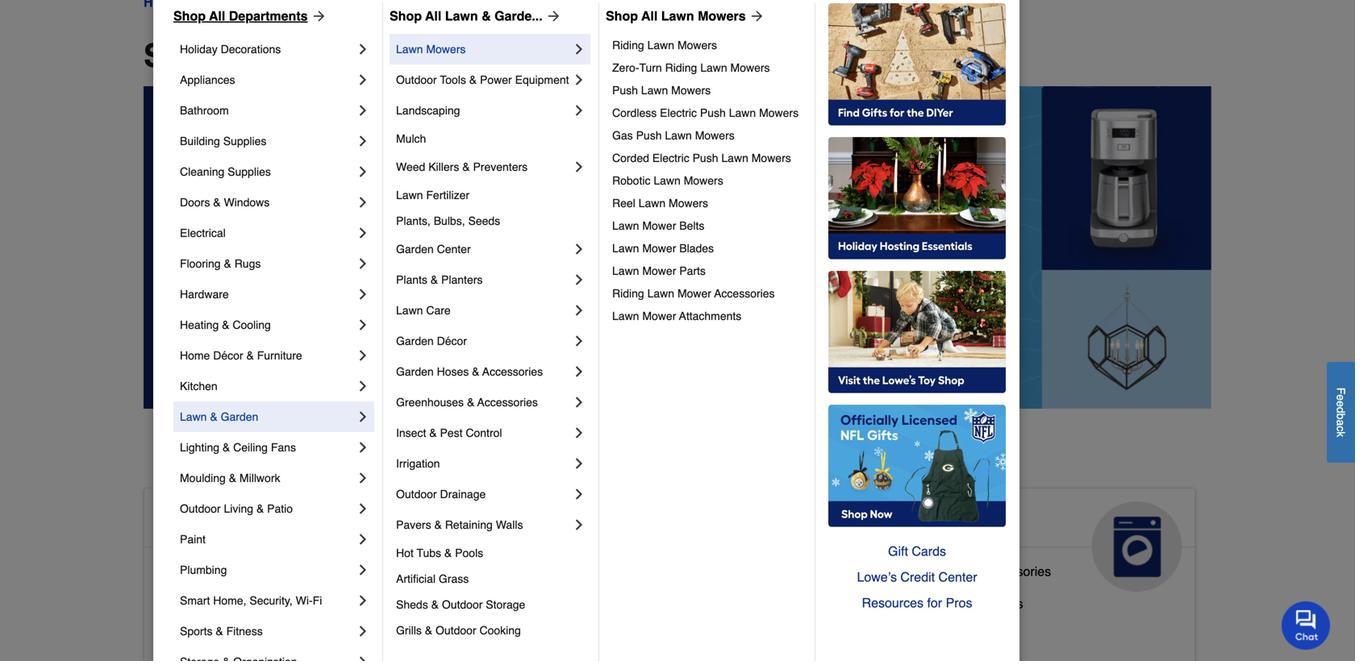 Task type: describe. For each thing, give the bounding box(es) containing it.
chevron right image for smart home, security, wi-fi
[[355, 593, 371, 609]]

& inside "link"
[[216, 625, 223, 638]]

& right houses,
[[627, 622, 636, 637]]

garden center link
[[396, 234, 571, 265]]

sports & fitness
[[180, 625, 263, 638]]

0 vertical spatial care
[[426, 304, 451, 317]]

accessible for accessible bathroom
[[157, 564, 219, 579]]

riding for mowers
[[612, 39, 644, 52]]

lawn mower parts link
[[612, 260, 803, 282]]

accessories for garden hoses & accessories
[[482, 365, 543, 378]]

smart home, security, wi-fi link
[[180, 586, 355, 616]]

outdoor living & patio
[[180, 503, 293, 515]]

pet inside 'link'
[[517, 622, 536, 637]]

irrigation link
[[396, 448, 571, 479]]

weed killers & preventers link
[[396, 152, 571, 182]]

flooring & rugs link
[[180, 248, 355, 279]]

preventers
[[473, 161, 528, 173]]

chevron right image for holiday decorations
[[355, 41, 371, 57]]

animal & pet care link
[[504, 489, 836, 592]]

riding inside 'link'
[[665, 61, 697, 74]]

mower for blades
[[642, 242, 676, 255]]

& right pavers
[[434, 519, 442, 532]]

chevron right image for outdoor living & patio
[[355, 501, 371, 517]]

arrow right image for shop all lawn mowers
[[746, 8, 765, 24]]

chevron right image for lawn & garden
[[355, 409, 371, 425]]

mulch link
[[396, 126, 587, 152]]

0 vertical spatial appliances
[[180, 73, 235, 86]]

chevron right image for garden center
[[571, 241, 587, 257]]

attachments
[[679, 310, 742, 323]]

accessible for accessible entry & home
[[157, 629, 219, 644]]

chevron right image for paint
[[355, 532, 371, 548]]

chevron right image for lawn care
[[571, 302, 587, 319]]

fans
[[271, 441, 296, 454]]

holiday hosting essentials. image
[[828, 137, 1006, 260]]

building supplies link
[[180, 126, 355, 156]]

center inside lowe's credit center link
[[939, 570, 977, 585]]

mower for parts
[[642, 265, 676, 277]]

outdoor tools & power equipment
[[396, 73, 569, 86]]

lowe's credit center link
[[828, 565, 1006, 590]]

accessible for accessible home
[[157, 508, 275, 534]]

plants
[[396, 273, 427, 286]]

lawn & garden link
[[180, 402, 355, 432]]

chevron right image for landscaping
[[571, 102, 587, 119]]

& right plants
[[431, 273, 438, 286]]

chevron right image for lighting & ceiling fans
[[355, 440, 371, 456]]

& right the doors
[[213, 196, 221, 209]]

push down gas push lawn mowers link
[[693, 152, 718, 165]]

chevron right image for flooring & rugs
[[355, 256, 371, 272]]

pet beds, houses, & furniture
[[517, 622, 691, 637]]

& down garden hoses & accessories
[[467, 396, 475, 409]]

paint
[[180, 533, 206, 546]]

chevron right image for home décor & furniture
[[355, 348, 371, 364]]

bathroom link
[[180, 95, 355, 126]]

chevron right image for bathroom
[[355, 102, 371, 119]]

rugs
[[234, 257, 261, 270]]

sheds & outdoor storage
[[396, 598, 525, 611]]

f e e d b a c k
[[1335, 388, 1347, 437]]

lighting & ceiling fans link
[[180, 432, 355, 463]]

sports
[[180, 625, 213, 638]]

holiday
[[180, 43, 218, 56]]

chillers
[[980, 596, 1023, 611]]

lowe's
[[857, 570, 897, 585]]

outdoor tools & power equipment link
[[396, 65, 571, 95]]

mowers up the riding lawn mowers link
[[698, 8, 746, 23]]

fitness
[[226, 625, 263, 638]]

garden décor link
[[396, 326, 571, 357]]

mower for belts
[[642, 219, 676, 232]]

pavers & retaining walls link
[[396, 510, 571, 540]]

mower for attachments
[[642, 310, 676, 323]]

lighting & ceiling fans
[[180, 441, 296, 454]]

corded electric push lawn mowers link
[[612, 147, 803, 169]]

gift cards link
[[828, 539, 1006, 565]]

heating & cooling
[[180, 319, 271, 332]]

chevron right image for insect & pest control
[[571, 425, 587, 441]]

cards
[[912, 544, 946, 559]]

0 horizontal spatial appliances link
[[180, 65, 355, 95]]

sports & fitness link
[[180, 616, 355, 647]]

wine
[[947, 596, 977, 611]]

riding lawn mower accessories link
[[612, 282, 803, 305]]

mowers down cordless electric push lawn mowers link
[[695, 129, 735, 142]]

décor for departments
[[213, 349, 243, 362]]

& left millwork
[[229, 472, 236, 485]]

chevron right image for pavers & retaining walls
[[571, 517, 587, 533]]

& inside animal & pet care
[[598, 508, 615, 534]]

1 vertical spatial home
[[282, 508, 344, 534]]

tools
[[440, 73, 466, 86]]

visit the lowe's toy shop. image
[[828, 271, 1006, 394]]

hot
[[396, 547, 414, 560]]

1 e from the top
[[1335, 395, 1347, 401]]

& up lighting at the bottom
[[210, 411, 218, 423]]

mowers up robotic lawn mowers "link"
[[752, 152, 791, 165]]

kitchen
[[180, 380, 218, 393]]

accessories for appliance parts & accessories
[[982, 564, 1051, 579]]

planters
[[441, 273, 483, 286]]

shop for shop all lawn mowers
[[606, 8, 638, 23]]

& right tubs
[[444, 547, 452, 560]]

living
[[224, 503, 253, 515]]

beds,
[[540, 622, 573, 637]]

chevron right image for hardware
[[355, 286, 371, 302]]

chevron right image for appliances
[[355, 72, 371, 88]]

chevron right image for greenhouses & accessories
[[571, 394, 587, 411]]

& left rugs
[[224, 257, 231, 270]]

plants & planters
[[396, 273, 483, 286]]

control
[[466, 427, 502, 440]]

windows
[[224, 196, 270, 209]]

hot tubs & pools
[[396, 547, 483, 560]]

2 e from the top
[[1335, 401, 1347, 407]]

landscaping link
[[396, 95, 571, 126]]

supplies for cleaning supplies
[[228, 165, 271, 178]]

artificial grass
[[396, 573, 469, 586]]

garden hoses & accessories link
[[396, 357, 571, 387]]

reel lawn mowers
[[612, 197, 708, 210]]

riding lawn mowers
[[612, 39, 717, 52]]

chevron right image for plants & planters
[[571, 272, 587, 288]]

pros
[[946, 596, 972, 611]]

lawn mowers
[[396, 43, 466, 56]]

resources
[[862, 596, 924, 611]]

appliance parts & accessories
[[876, 564, 1051, 579]]

gift cards
[[888, 544, 946, 559]]

& left cooling at the left of page
[[222, 319, 229, 332]]

shop for shop all departments
[[173, 8, 206, 23]]

garden center
[[396, 243, 471, 256]]

chevron right image for heating & cooling
[[355, 317, 371, 333]]

parts inside 'lawn mower parts' link
[[679, 265, 706, 277]]

credit
[[900, 570, 935, 585]]

chevron right image for electrical
[[355, 225, 371, 241]]

building
[[180, 135, 220, 148]]

& right the entry
[[256, 629, 265, 644]]

wi-
[[296, 594, 313, 607]]

sheds & outdoor storage link
[[396, 592, 587, 618]]

accessories for riding lawn mower accessories
[[714, 287, 775, 300]]

cleaning supplies link
[[180, 156, 355, 187]]

bedroom
[[223, 596, 275, 611]]

millwork
[[240, 472, 280, 485]]

moulding & millwork
[[180, 472, 280, 485]]

decorations
[[221, 43, 281, 56]]

storage
[[486, 598, 525, 611]]

riding for mower
[[612, 287, 644, 300]]

pavers
[[396, 519, 431, 532]]

resources for pros link
[[828, 590, 1006, 616]]

for
[[927, 596, 942, 611]]

pest
[[440, 427, 463, 440]]

& right tools
[[469, 73, 477, 86]]

& right sheds
[[431, 598, 439, 611]]

belts
[[679, 219, 704, 232]]

& left garde...
[[482, 8, 491, 23]]

furniture inside 'link'
[[639, 622, 691, 637]]

plumbing link
[[180, 555, 355, 586]]

walls
[[496, 519, 523, 532]]

accessible bedroom link
[[157, 593, 275, 625]]

garden for garden hoses & accessories
[[396, 365, 434, 378]]

0 vertical spatial furniture
[[257, 349, 302, 362]]



Task type: vqa. For each thing, say whether or not it's contained in the screenshot.
the shop in SHOP ALL DEPARTMENTS link
no



Task type: locate. For each thing, give the bounding box(es) containing it.
all for shop all lawn & garde...
[[425, 8, 441, 23]]

accessible home image
[[373, 502, 463, 592]]

shop all lawn mowers link
[[606, 6, 765, 26]]

1 vertical spatial furniture
[[639, 622, 691, 637]]

mowers inside 'link'
[[730, 61, 770, 74]]

2 arrow right image from the left
[[746, 8, 765, 24]]

all
[[209, 8, 225, 23], [425, 8, 441, 23], [641, 8, 658, 23], [233, 37, 273, 74]]

chevron right image for doors & windows
[[355, 194, 371, 211]]

0 vertical spatial décor
[[437, 335, 467, 348]]

shop all departments
[[173, 8, 308, 23]]

outdoor down irrigation
[[396, 488, 437, 501]]

chevron right image for weed killers & preventers
[[571, 159, 587, 175]]

houses,
[[576, 622, 624, 637]]

shop all departments
[[144, 37, 479, 74]]

care
[[426, 304, 451, 317], [517, 534, 567, 560]]

shop all lawn & garde... link
[[390, 6, 562, 26]]

bathroom up building
[[180, 104, 229, 117]]

doors & windows
[[180, 196, 270, 209]]

décor down heating & cooling at the left
[[213, 349, 243, 362]]

mowers down zero-turn riding lawn mowers
[[671, 84, 711, 97]]

1 vertical spatial pet
[[517, 622, 536, 637]]

lawn care link
[[396, 295, 571, 326]]

animal
[[517, 508, 592, 534]]

mulch
[[396, 132, 426, 145]]

care down walls
[[517, 534, 567, 560]]

outdoor up grills & outdoor cooking
[[442, 598, 483, 611]]

mowers down push lawn mowers link
[[759, 106, 799, 119]]

shop up "lawn mowers"
[[390, 8, 422, 23]]

e up "b"
[[1335, 401, 1347, 407]]

0 vertical spatial parts
[[679, 265, 706, 277]]

hardware link
[[180, 279, 355, 310]]

décor up the hoses
[[437, 335, 467, 348]]

retaining
[[445, 519, 493, 532]]

arrow right image inside shop all departments link
[[308, 8, 327, 24]]

outdoor for outdoor drainage
[[396, 488, 437, 501]]

robotic lawn mowers link
[[612, 169, 803, 192]]

outdoor for outdoor living & patio
[[180, 503, 221, 515]]

zero-turn riding lawn mowers
[[612, 61, 770, 74]]

chevron right image for plumbing
[[355, 562, 371, 578]]

1 horizontal spatial shop
[[390, 8, 422, 23]]

& right the hoses
[[472, 365, 480, 378]]

1 vertical spatial appliances link
[[863, 489, 1195, 592]]

a
[[1335, 420, 1347, 426]]

electric for corded
[[652, 152, 689, 165]]

chevron right image for moulding & millwork
[[355, 470, 371, 486]]

plants, bulbs, seeds
[[396, 215, 500, 227]]

electric up gas push lawn mowers
[[660, 106, 697, 119]]

1 vertical spatial bathroom
[[223, 564, 279, 579]]

doors & windows link
[[180, 187, 355, 218]]

zero-
[[612, 61, 639, 74]]

shop inside shop all lawn mowers link
[[606, 8, 638, 23]]

1 horizontal spatial appliances link
[[863, 489, 1195, 592]]

accessories inside garden hoses & accessories link
[[482, 365, 543, 378]]

0 horizontal spatial décor
[[213, 349, 243, 362]]

shop up riding lawn mowers
[[606, 8, 638, 23]]

0 vertical spatial appliances link
[[180, 65, 355, 95]]

outdoor down moulding
[[180, 503, 221, 515]]

riding
[[612, 39, 644, 52], [665, 61, 697, 74], [612, 287, 644, 300]]

lawn mower belts link
[[612, 215, 803, 237]]

seeds
[[468, 215, 500, 227]]

1 horizontal spatial pet
[[621, 508, 656, 534]]

appliances down holiday
[[180, 73, 235, 86]]

bathroom up smart home, security, wi-fi
[[223, 564, 279, 579]]

0 vertical spatial supplies
[[223, 135, 267, 148]]

1 shop from the left
[[173, 8, 206, 23]]

all for shop all lawn mowers
[[641, 8, 658, 23]]

shop inside shop all lawn & garde... link
[[390, 8, 422, 23]]

push up gas push lawn mowers link
[[700, 106, 726, 119]]

chevron right image
[[571, 72, 587, 88], [355, 133, 371, 149], [571, 159, 587, 175], [355, 164, 371, 180], [355, 194, 371, 211], [571, 272, 587, 288], [355, 286, 371, 302], [571, 302, 587, 319], [571, 333, 587, 349], [571, 394, 587, 411], [355, 409, 371, 425], [571, 425, 587, 441], [355, 440, 371, 456], [355, 532, 371, 548], [355, 562, 371, 578], [355, 624, 371, 640], [355, 654, 371, 661]]

0 vertical spatial bathroom
[[180, 104, 229, 117]]

0 horizontal spatial furniture
[[257, 349, 302, 362]]

blades
[[679, 242, 714, 255]]

3 shop from the left
[[606, 8, 638, 23]]

& down accessible bedroom link at the left bottom of page
[[216, 625, 223, 638]]

1 horizontal spatial appliances
[[876, 508, 997, 534]]

accessories inside riding lawn mower accessories link
[[714, 287, 775, 300]]

all down shop all departments link
[[233, 37, 273, 74]]

security,
[[250, 594, 293, 607]]

push down zero-
[[612, 84, 638, 97]]

turn
[[639, 61, 662, 74]]

1 vertical spatial electric
[[652, 152, 689, 165]]

arrow right image inside shop all lawn mowers link
[[746, 8, 765, 24]]

1 horizontal spatial arrow right image
[[746, 8, 765, 24]]

1 vertical spatial care
[[517, 534, 567, 560]]

livestock
[[517, 590, 570, 605]]

pet inside animal & pet care
[[621, 508, 656, 534]]

outdoor inside 'link'
[[396, 488, 437, 501]]

chevron right image for garden hoses & accessories
[[571, 364, 587, 380]]

accessible up sports on the bottom left
[[157, 596, 219, 611]]

outdoor down the sheds & outdoor storage
[[436, 624, 476, 637]]

2 vertical spatial supplies
[[574, 590, 624, 605]]

chevron right image
[[355, 41, 371, 57], [571, 41, 587, 57], [355, 72, 371, 88], [355, 102, 371, 119], [571, 102, 587, 119], [355, 225, 371, 241], [571, 241, 587, 257], [355, 256, 371, 272], [355, 317, 371, 333], [355, 348, 371, 364], [571, 364, 587, 380], [355, 378, 371, 394], [571, 456, 587, 472], [355, 470, 371, 486], [571, 486, 587, 503], [355, 501, 371, 517], [571, 517, 587, 533], [355, 593, 371, 609]]

arrow right image up shop all departments
[[308, 8, 327, 24]]

outdoor
[[396, 73, 437, 86], [396, 488, 437, 501], [180, 503, 221, 515], [442, 598, 483, 611], [436, 624, 476, 637]]

accessible down moulding
[[157, 508, 275, 534]]

garden for garden center
[[396, 243, 434, 256]]

outdoor for outdoor tools & power equipment
[[396, 73, 437, 86]]

0 horizontal spatial arrow right image
[[308, 8, 327, 24]]

greenhouses
[[396, 396, 464, 409]]

grass
[[439, 573, 469, 586]]

beverage
[[876, 596, 931, 611]]

0 horizontal spatial appliances
[[180, 73, 235, 86]]

mower down riding lawn mower accessories
[[642, 310, 676, 323]]

lawn inside "link"
[[654, 174, 681, 187]]

hardware
[[180, 288, 229, 301]]

riding down riding lawn mowers
[[665, 61, 697, 74]]

mower inside the lawn mower blades 'link'
[[642, 242, 676, 255]]

& down cooling at the left of page
[[246, 349, 254, 362]]

accessories inside appliance parts & accessories link
[[982, 564, 1051, 579]]

hot tubs & pools link
[[396, 540, 587, 566]]

arrow right image up the riding lawn mowers link
[[746, 8, 765, 24]]

accessible for accessible bedroom
[[157, 596, 219, 611]]

departments up the holiday decorations link
[[229, 8, 308, 23]]

d
[[1335, 407, 1347, 414]]

insect & pest control
[[396, 427, 502, 440]]

accessories up greenhouses & accessories link
[[482, 365, 543, 378]]

lawn mower attachments
[[612, 310, 742, 323]]

c
[[1335, 426, 1347, 432]]

killers
[[428, 161, 459, 173]]

push lawn mowers link
[[612, 79, 803, 102]]

1 horizontal spatial furniture
[[639, 622, 691, 637]]

2 vertical spatial home
[[268, 629, 303, 644]]

plants & planters link
[[396, 265, 571, 295]]

center inside garden center link
[[437, 243, 471, 256]]

all up riding lawn mowers
[[641, 8, 658, 23]]

arrow right image
[[308, 8, 327, 24], [746, 8, 765, 24]]

appliances link up chillers
[[863, 489, 1195, 592]]

find gifts for the diyer. image
[[828, 3, 1006, 126]]

1 horizontal spatial parts
[[936, 564, 966, 579]]

cordless electric push lawn mowers
[[612, 106, 799, 119]]

appliances link
[[180, 65, 355, 95], [863, 489, 1195, 592]]

2 accessible from the top
[[157, 564, 219, 579]]

riding lawn mowers link
[[612, 34, 803, 56]]

chevron right image for irrigation
[[571, 456, 587, 472]]

supplies up houses,
[[574, 590, 624, 605]]

accessible up smart
[[157, 564, 219, 579]]

appliances image
[[1092, 502, 1182, 592]]

supplies for livestock supplies
[[574, 590, 624, 605]]

garden up lighting & ceiling fans
[[221, 411, 258, 423]]

& left patio
[[256, 503, 264, 515]]

0 horizontal spatial shop
[[173, 8, 206, 23]]

1 vertical spatial parts
[[936, 564, 966, 579]]

& up the wine
[[970, 564, 979, 579]]

& right killers
[[462, 161, 470, 173]]

appliances link down decorations on the left of page
[[180, 65, 355, 95]]

mowers down corded electric push lawn mowers
[[684, 174, 723, 187]]

0 vertical spatial departments
[[229, 8, 308, 23]]

mower
[[642, 219, 676, 232], [642, 242, 676, 255], [642, 265, 676, 277], [677, 287, 711, 300], [642, 310, 676, 323]]

mower down lawn mower blades at the top of page
[[642, 265, 676, 277]]

2 shop from the left
[[390, 8, 422, 23]]

irrigation
[[396, 457, 440, 470]]

& right animal
[[598, 508, 615, 534]]

& left ceiling
[[223, 441, 230, 454]]

care down plants & planters in the top of the page
[[426, 304, 451, 317]]

lowe's credit center
[[857, 570, 977, 585]]

departments for shop all departments
[[282, 37, 479, 74]]

mower down reel lawn mowers
[[642, 219, 676, 232]]

1 horizontal spatial décor
[[437, 335, 467, 348]]

mowers up belts
[[669, 197, 708, 210]]

chat invite button image
[[1282, 601, 1331, 650]]

electric for cordless
[[660, 106, 697, 119]]

mower down 'lawn mower parts' link
[[677, 287, 711, 300]]

1 vertical spatial décor
[[213, 349, 243, 362]]

accessories inside greenhouses & accessories link
[[477, 396, 538, 409]]

flooring
[[180, 257, 221, 270]]

gift
[[888, 544, 908, 559]]

2 horizontal spatial shop
[[606, 8, 638, 23]]

0 horizontal spatial parts
[[679, 265, 706, 277]]

chevron right image for outdoor drainage
[[571, 486, 587, 503]]

0 horizontal spatial pet
[[517, 622, 536, 637]]

care inside animal & pet care
[[517, 534, 567, 560]]

paint link
[[180, 524, 355, 555]]

arrow right image for shop all departments
[[308, 8, 327, 24]]

animal & pet care image
[[733, 502, 823, 592]]

accessible home
[[157, 508, 344, 534]]

f
[[1335, 388, 1347, 395]]

& left pros
[[935, 596, 944, 611]]

bathroom inside the bathroom link
[[180, 104, 229, 117]]

center down bulbs,
[[437, 243, 471, 256]]

furniture right houses,
[[639, 622, 691, 637]]

0 vertical spatial home
[[180, 349, 210, 362]]

mowers
[[698, 8, 746, 23], [677, 39, 717, 52], [426, 43, 466, 56], [730, 61, 770, 74], [671, 84, 711, 97], [759, 106, 799, 119], [695, 129, 735, 142], [752, 152, 791, 165], [684, 174, 723, 187], [669, 197, 708, 210]]

2 vertical spatial riding
[[612, 287, 644, 300]]

push lawn mowers
[[612, 84, 711, 97]]

all up "lawn mowers"
[[425, 8, 441, 23]]

zero-turn riding lawn mowers link
[[612, 56, 803, 79]]

garden hoses & accessories
[[396, 365, 543, 378]]

1 horizontal spatial care
[[517, 534, 567, 560]]

mowers up zero-turn riding lawn mowers
[[677, 39, 717, 52]]

chevron right image for outdoor tools & power equipment
[[571, 72, 587, 88]]

sheds
[[396, 598, 428, 611]]

garden down lawn care
[[396, 335, 434, 348]]

lawn
[[445, 8, 478, 23], [661, 8, 694, 23], [647, 39, 674, 52], [396, 43, 423, 56], [700, 61, 727, 74], [641, 84, 668, 97], [729, 106, 756, 119], [665, 129, 692, 142], [721, 152, 748, 165], [654, 174, 681, 187], [396, 189, 423, 202], [639, 197, 666, 210], [612, 219, 639, 232], [612, 242, 639, 255], [612, 265, 639, 277], [647, 287, 674, 300], [396, 304, 423, 317], [612, 310, 639, 323], [180, 411, 207, 423]]

1 accessible from the top
[[157, 508, 275, 534]]

0 vertical spatial riding
[[612, 39, 644, 52]]

garden up greenhouses
[[396, 365, 434, 378]]

riding up zero-
[[612, 39, 644, 52]]

lawn mower parts
[[612, 265, 706, 277]]

flooring & rugs
[[180, 257, 261, 270]]

kitchen link
[[180, 371, 355, 402]]

e up d
[[1335, 395, 1347, 401]]

1 arrow right image from the left
[[308, 8, 327, 24]]

décor for lawn
[[437, 335, 467, 348]]

livestock supplies
[[517, 590, 624, 605]]

3 accessible from the top
[[157, 596, 219, 611]]

1 vertical spatial center
[[939, 570, 977, 585]]

enjoy savings year-round. no matter what you're shopping for, find what you need at a great price. image
[[144, 86, 1212, 409]]

chevron right image for lawn mowers
[[571, 41, 587, 57]]

robotic lawn mowers
[[612, 174, 723, 187]]

lawn fertilizer
[[396, 189, 469, 202]]

accessories up attachments
[[714, 287, 775, 300]]

parts inside appliance parts & accessories link
[[936, 564, 966, 579]]

shop up holiday
[[173, 8, 206, 23]]

0 horizontal spatial center
[[437, 243, 471, 256]]

corded electric push lawn mowers
[[612, 152, 791, 165]]

supplies
[[223, 135, 267, 148], [228, 165, 271, 178], [574, 590, 624, 605]]

push right gas
[[636, 129, 662, 142]]

plumbing
[[180, 564, 227, 577]]

accessories up control
[[477, 396, 538, 409]]

1 vertical spatial supplies
[[228, 165, 271, 178]]

garden
[[396, 243, 434, 256], [396, 335, 434, 348], [396, 365, 434, 378], [221, 411, 258, 423]]

0 horizontal spatial care
[[426, 304, 451, 317]]

0 vertical spatial electric
[[660, 106, 697, 119]]

mower up lawn mower parts
[[642, 242, 676, 255]]

lighting
[[180, 441, 219, 454]]

garden for garden décor
[[396, 335, 434, 348]]

outdoor living & patio link
[[180, 494, 355, 524]]

chevron right image for building supplies
[[355, 133, 371, 149]]

chevron right image for sports & fitness
[[355, 624, 371, 640]]

supplies up windows
[[228, 165, 271, 178]]

& right grills
[[425, 624, 432, 637]]

arrow right image
[[543, 8, 562, 24]]

mowers inside "link"
[[684, 174, 723, 187]]

mowers up tools
[[426, 43, 466, 56]]

chevron right image for kitchen
[[355, 378, 371, 394]]

chevron right image for garden décor
[[571, 333, 587, 349]]

1 horizontal spatial center
[[939, 570, 977, 585]]

electric down gas push lawn mowers
[[652, 152, 689, 165]]

1 vertical spatial departments
[[282, 37, 479, 74]]

accessible entry & home
[[157, 629, 303, 644]]

shop inside shop all departments link
[[173, 8, 206, 23]]

& left pest
[[429, 427, 437, 440]]

gas push lawn mowers
[[612, 129, 735, 142]]

1 vertical spatial riding
[[665, 61, 697, 74]]

mower inside the lawn mower attachments link
[[642, 310, 676, 323]]

departments up "landscaping"
[[282, 37, 479, 74]]

outdoor up "landscaping"
[[396, 73, 437, 86]]

holiday decorations
[[180, 43, 281, 56]]

1 vertical spatial appliances
[[876, 508, 997, 534]]

chevron right image for cleaning supplies
[[355, 164, 371, 180]]

garden down plants,
[[396, 243, 434, 256]]

all for shop all departments
[[209, 8, 225, 23]]

accessories up chillers
[[982, 564, 1051, 579]]

plants,
[[396, 215, 431, 227]]

mowers up push lawn mowers link
[[730, 61, 770, 74]]

bathroom inside accessible bathroom link
[[223, 564, 279, 579]]

building supplies
[[180, 135, 267, 148]]

center up pros
[[939, 570, 977, 585]]

4 accessible from the top
[[157, 629, 219, 644]]

artificial
[[396, 573, 436, 586]]

shop for shop all lawn & garde...
[[390, 8, 422, 23]]

grills & outdoor cooking link
[[396, 618, 587, 644]]

officially licensed n f l gifts. shop now. image
[[828, 405, 1006, 528]]

supplies up cleaning supplies
[[223, 135, 267, 148]]

all up "holiday decorations" on the left of page
[[209, 8, 225, 23]]

riding down lawn mower parts
[[612, 287, 644, 300]]

0 vertical spatial pet
[[621, 508, 656, 534]]

shop all lawn & garde...
[[390, 8, 543, 23]]

parts up riding lawn mower accessories
[[679, 265, 706, 277]]

accessible down smart
[[157, 629, 219, 644]]

mower inside lawn mower belts link
[[642, 219, 676, 232]]

parts down cards on the bottom
[[936, 564, 966, 579]]

supplies for building supplies
[[223, 135, 267, 148]]

mower inside 'lawn mower parts' link
[[642, 265, 676, 277]]

accessible entry & home link
[[157, 625, 303, 657]]

mower inside riding lawn mower accessories link
[[677, 287, 711, 300]]

appliances up cards on the bottom
[[876, 508, 997, 534]]

insect & pest control link
[[396, 418, 571, 448]]

cooling
[[233, 319, 271, 332]]

grills
[[396, 624, 422, 637]]

departments for shop all departments
[[229, 8, 308, 23]]

0 vertical spatial center
[[437, 243, 471, 256]]

heating & cooling link
[[180, 310, 355, 340]]

furniture down heating & cooling link
[[257, 349, 302, 362]]



